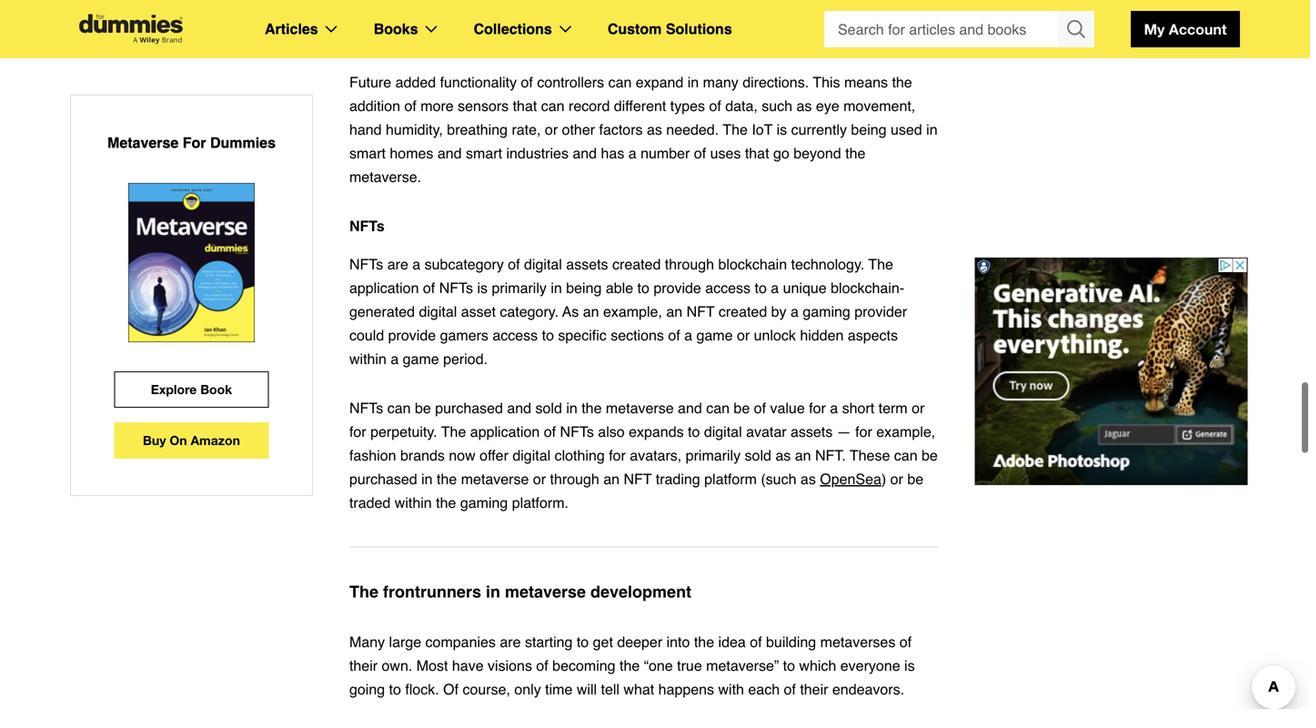 Task type: describe. For each thing, give the bounding box(es) containing it.
currently
[[792, 121, 848, 138]]

advertisement element
[[975, 258, 1249, 485]]

humidity,
[[386, 121, 443, 138]]

in up companies
[[486, 583, 501, 601]]

means
[[845, 74, 889, 91]]

being inside future added functionality of controllers can expand in many directions. this means the addition of more sensors that can record different types of data, such as eye movement, hand humidity, breathing rate, or other factors as needed. the iot is currently being used in smart homes and smart industries and has a number of uses that go beyond the metaverse.
[[852, 121, 887, 138]]

a down generated
[[391, 351, 399, 367]]

of right idea
[[750, 634, 763, 651]]

to down "category."
[[542, 327, 554, 344]]

period.
[[443, 351, 488, 367]]

by
[[772, 303, 787, 320]]

as up number
[[647, 121, 663, 138]]

"one
[[644, 657, 673, 674]]

technology.
[[792, 256, 865, 273]]

account
[[1170, 20, 1228, 38]]

in inside nfts are a subcategory of digital assets created through blockchain technology. the application of nfts is primarily in being able to provide access to a unique blockchain- generated digital asset category. as an example, an nft created by a gaming provider could provide gamers access to specific sections of a game or unlock hidden aspects within a game period.
[[551, 280, 562, 296]]

0 vertical spatial created
[[613, 256, 661, 273]]

can up perpetuity.
[[388, 400, 411, 417]]

rate,
[[512, 121, 541, 138]]

of right each
[[784, 681, 796, 698]]

can left "value"
[[707, 400, 730, 417]]

future
[[350, 74, 392, 91]]

such
[[762, 97, 793, 114]]

the up the many
[[350, 583, 379, 601]]

a right by
[[791, 303, 799, 320]]

factors
[[599, 121, 643, 138]]

record
[[569, 97, 610, 114]]

of down subcategory
[[423, 280, 435, 296]]

for up fashion
[[350, 423, 367, 440]]

can up different
[[609, 74, 632, 91]]

could
[[350, 327, 384, 344]]

0 vertical spatial game
[[697, 327, 733, 344]]

provider
[[855, 303, 908, 320]]

example, for these
[[877, 423, 936, 440]]

are inside nfts are a subcategory of digital assets created through blockchain technology. the application of nfts is primarily in being able to provide access to a unique blockchain- generated digital asset category. as an example, an nft created by a gaming provider could provide gamers access to specific sections of a game or unlock hidden aspects within a game period.
[[388, 256, 409, 273]]

the inside ) or be traded within the gaming platform.
[[436, 494, 456, 511]]

own.
[[382, 657, 413, 674]]

0 vertical spatial access
[[706, 280, 751, 296]]

0 horizontal spatial provide
[[388, 327, 436, 344]]

term
[[879, 400, 908, 417]]

buy on amazon
[[143, 433, 240, 448]]

gaming inside nfts are a subcategory of digital assets created through blockchain technology. the application of nfts is primarily in being able to provide access to a unique blockchain- generated digital asset category. as an example, an nft created by a gaming provider could provide gamers access to specific sections of a game or unlock hidden aspects within a game period.
[[803, 303, 851, 320]]

a up by
[[771, 280, 779, 296]]

industries
[[507, 145, 569, 162]]

for right —
[[856, 423, 873, 440]]

or right term
[[912, 400, 925, 417]]

as up (such
[[776, 447, 791, 464]]

application inside nfts are a subcategory of digital assets created through blockchain technology. the application of nfts is primarily in being able to provide access to a unique blockchain- generated digital asset category. as an example, an nft created by a gaming provider could provide gamers access to specific sections of a game or unlock hidden aspects within a game period.
[[350, 280, 419, 296]]

homes
[[390, 145, 434, 162]]

traded
[[350, 494, 391, 511]]

0 vertical spatial metaverse
[[606, 400, 674, 417]]

be up perpetuity.
[[415, 400, 431, 417]]

nfts for nfts are a subcategory of digital assets created through blockchain technology. the application of nfts is primarily in being able to provide access to a unique blockchain- generated digital asset category. as an example, an nft created by a gaming provider could provide gamers access to specific sections of a game or unlock hidden aspects within a game period.
[[350, 256, 384, 273]]

into
[[667, 634, 690, 651]]

future added functionality of controllers can expand in many directions. this means the addition of more sensors that can record different types of data, such as eye movement, hand humidity, breathing rate, or other factors as needed. the iot is currently being used in smart homes and smart industries and has a number of uses that go beyond the metaverse.
[[350, 74, 938, 185]]

also
[[598, 423, 625, 440]]

building
[[767, 634, 817, 651]]

be right these
[[922, 447, 938, 464]]

book
[[200, 382, 232, 397]]

my account link
[[1132, 11, 1241, 47]]

category.
[[500, 303, 559, 320]]

buy on amazon link
[[114, 422, 269, 459]]

gaming inside ) or be traded within the gaming platform.
[[460, 494, 508, 511]]

aspects
[[848, 327, 899, 344]]

happens
[[659, 681, 715, 698]]

buy
[[143, 433, 166, 448]]

explore
[[151, 382, 197, 397]]

brands
[[401, 447, 445, 464]]

nfts for nfts can be purchased and sold in the metaverse and can be of value for a short term or for perpetuity. the application of nfts also expands to digital avatar assets — for example, fashion brands now offer digital clothing for avatars, primarily sold as an nft. these can be purchased in the metaverse or through an nft trading platform (such as
[[350, 400, 384, 417]]

my account
[[1145, 20, 1228, 38]]

of up "category."
[[508, 256, 520, 273]]

many
[[703, 74, 739, 91]]

course,
[[463, 681, 511, 698]]

needed.
[[667, 121, 719, 138]]

or inside ) or be traded within the gaming platform.
[[891, 471, 904, 488]]

assets inside nfts can be purchased and sold in the metaverse and can be of value for a short term or for perpetuity. the application of nfts also expands to digital avatar assets — for example, fashion brands now offer digital clothing for avatars, primarily sold as an nft. these can be purchased in the metaverse or through an nft trading platform (such as
[[791, 423, 833, 440]]

the frontrunners in metaverse development
[[350, 583, 692, 601]]

a inside nfts can be purchased and sold in the metaverse and can be of value for a short term or for perpetuity. the application of nfts also expands to digital avatar assets — for example, fashion brands now offer digital clothing for avatars, primarily sold as an nft. these can be purchased in the metaverse or through an nft trading platform (such as
[[831, 400, 839, 417]]

custom solutions
[[608, 20, 733, 37]]

close this dialog image
[[1284, 635, 1302, 653]]

of left controllers
[[521, 74, 533, 91]]

gamers
[[440, 327, 489, 344]]

only
[[515, 681, 541, 698]]

and up offer
[[507, 400, 532, 417]]

nft inside nfts are a subcategory of digital assets created through blockchain technology. the application of nfts is primarily in being able to provide access to a unique blockchain- generated digital asset category. as an example, an nft created by a gaming provider could provide gamers access to specific sections of a game or unlock hidden aspects within a game period.
[[687, 303, 715, 320]]

unlock
[[754, 327, 796, 344]]

be up avatar at the bottom
[[734, 400, 750, 417]]

types
[[671, 97, 706, 114]]

to left get
[[577, 634, 589, 651]]

which
[[800, 657, 837, 674]]

to down blockchain
[[755, 280, 767, 296]]

of up clothing
[[544, 423, 556, 440]]

explore book link
[[114, 371, 269, 408]]

custom
[[608, 20, 662, 37]]

added
[[396, 74, 436, 91]]

avatars,
[[630, 447, 682, 464]]

fashion
[[350, 447, 397, 464]]

metaverse.
[[350, 168, 422, 185]]

the inside nfts can be purchased and sold in the metaverse and can be of value for a short term or for perpetuity. the application of nfts also expands to digital avatar assets — for example, fashion brands now offer digital clothing for avatars, primarily sold as an nft. these can be purchased in the metaverse or through an nft trading platform (such as
[[441, 423, 466, 440]]

these
[[850, 447, 891, 464]]

a left subcategory
[[413, 256, 421, 273]]

will
[[577, 681, 597, 698]]

in down brands
[[422, 471, 433, 488]]

number
[[641, 145, 690, 162]]

1 vertical spatial game
[[403, 351, 439, 367]]

metaverses
[[821, 634, 896, 651]]

blockchain-
[[831, 280, 905, 296]]

books
[[374, 20, 418, 37]]

breathing
[[447, 121, 508, 138]]

starting
[[525, 634, 573, 651]]

of right 'sections'
[[669, 327, 681, 344]]

digital left avatar at the bottom
[[704, 423, 743, 440]]

of down many
[[710, 97, 722, 114]]

to down own.
[[389, 681, 401, 698]]

expand
[[636, 74, 684, 91]]

is inside many large companies are starting to get deeper into the idea of building metaverses of their own. most have visions of becoming the "one true metaverse" to which everyone is going to flock. of course, only time will tell what happens with each of their endeavors.
[[905, 657, 915, 674]]

for right "value"
[[809, 400, 826, 417]]

1 vertical spatial their
[[801, 681, 829, 698]]

subcategory
[[425, 256, 504, 273]]

being inside nfts are a subcategory of digital assets created through blockchain technology. the application of nfts is primarily in being able to provide access to a unique blockchain- generated digital asset category. as an example, an nft created by a gaming provider could provide gamers access to specific sections of a game or unlock hidden aspects within a game period.
[[567, 280, 602, 296]]

solutions
[[666, 20, 733, 37]]

digital up "gamers"
[[419, 303, 457, 320]]

asset
[[461, 303, 496, 320]]

development
[[591, 583, 692, 601]]

1 horizontal spatial created
[[719, 303, 768, 320]]

of
[[443, 681, 459, 698]]

can right these
[[895, 447, 918, 464]]

more
[[421, 97, 454, 114]]

for
[[183, 134, 206, 151]]

of up everyone on the right
[[900, 634, 912, 651]]

is inside future added functionality of controllers can expand in many directions. this means the addition of more sensors that can record different types of data, such as eye movement, hand humidity, breathing rate, or other factors as needed. the iot is currently being used in smart homes and smart industries and has a number of uses that go beyond the metaverse.
[[777, 121, 788, 138]]



Task type: locate. For each thing, give the bounding box(es) containing it.
within inside nfts are a subcategory of digital assets created through blockchain technology. the application of nfts is primarily in being able to provide access to a unique blockchain- generated digital asset category. as an example, an nft created by a gaming provider could provide gamers access to specific sections of a game or unlock hidden aspects within a game period.
[[350, 351, 387, 367]]

sold
[[536, 400, 563, 417], [745, 447, 772, 464]]

application inside nfts can be purchased and sold in the metaverse and can be of value for a short term or for perpetuity. the application of nfts also expands to digital avatar assets — for example, fashion brands now offer digital clothing for avatars, primarily sold as an nft. these can be purchased in the metaverse or through an nft trading platform (such as
[[470, 423, 540, 440]]

1 vertical spatial created
[[719, 303, 768, 320]]

go
[[774, 145, 790, 162]]

this
[[813, 74, 841, 91]]

as right (such
[[801, 471, 816, 488]]

that up rate,
[[513, 97, 537, 114]]

nfts up generated
[[350, 256, 384, 273]]

0 vertical spatial application
[[350, 280, 419, 296]]

offer
[[480, 447, 509, 464]]

my
[[1145, 20, 1166, 38]]

example,
[[604, 303, 663, 320], [877, 423, 936, 440]]

1 horizontal spatial nft
[[687, 303, 715, 320]]

as
[[563, 303, 579, 320]]

1 horizontal spatial provide
[[654, 280, 702, 296]]

open article categories image
[[326, 25, 337, 33]]

1 vertical spatial primarily
[[686, 447, 741, 464]]

or inside future added functionality of controllers can expand in many directions. this means the addition of more sensors that can record different types of data, such as eye movement, hand humidity, breathing rate, or other factors as needed. the iot is currently being used in smart homes and smart industries and has a number of uses that go beyond the metaverse.
[[545, 121, 558, 138]]

nft down avatars, at the bottom of the page
[[624, 471, 652, 488]]

dummies
[[210, 134, 276, 151]]

1 vertical spatial example,
[[877, 423, 936, 440]]

to inside nfts can be purchased and sold in the metaverse and can be of value for a short term or for perpetuity. the application of nfts also expands to digital avatar assets — for example, fashion brands now offer digital clothing for avatars, primarily sold as an nft. these can be purchased in the metaverse or through an nft trading platform (such as
[[688, 423, 700, 440]]

generated
[[350, 303, 415, 320]]

primarily inside nfts can be purchased and sold in the metaverse and can be of value for a short term or for perpetuity. the application of nfts also expands to digital avatar assets — for example, fashion brands now offer digital clothing for avatars, primarily sold as an nft. these can be purchased in the metaverse or through an nft trading platform (such as
[[686, 447, 741, 464]]

iot
[[752, 121, 773, 138]]

a right 'sections'
[[685, 327, 693, 344]]

nfts are a subcategory of digital assets created through blockchain technology. the application of nfts is primarily in being able to provide access to a unique blockchain- generated digital asset category. as an example, an nft created by a gaming provider could provide gamers access to specific sections of a game or unlock hidden aspects within a game period.
[[350, 256, 908, 367]]

being
[[852, 121, 887, 138], [567, 280, 602, 296]]

custom solutions link
[[608, 17, 733, 41]]

example, inside nfts can be purchased and sold in the metaverse and can be of value for a short term or for perpetuity. the application of nfts also expands to digital avatar assets — for example, fashion brands now offer digital clothing for avatars, primarily sold as an nft. these can be purchased in the metaverse or through an nft trading platform (such as
[[877, 423, 936, 440]]

0 horizontal spatial primarily
[[492, 280, 547, 296]]

most
[[417, 657, 448, 674]]

their down which
[[801, 681, 829, 698]]

amazon
[[191, 433, 240, 448]]

functionality
[[440, 74, 517, 91]]

of down needed.
[[694, 145, 707, 162]]

provide
[[654, 280, 702, 296], [388, 327, 436, 344]]

the inside nfts are a subcategory of digital assets created through blockchain technology. the application of nfts is primarily in being able to provide access to a unique blockchain- generated digital asset category. as an example, an nft created by a gaming provider could provide gamers access to specific sections of a game or unlock hidden aspects within a game period.
[[869, 256, 894, 273]]

0 vertical spatial sold
[[536, 400, 563, 417]]

0 vertical spatial nft
[[687, 303, 715, 320]]

that down iot
[[745, 145, 770, 162]]

metaverse down offer
[[461, 471, 529, 488]]

created up able in the top of the page
[[613, 256, 661, 273]]

0 horizontal spatial nft
[[624, 471, 652, 488]]

created left by
[[719, 303, 768, 320]]

2 vertical spatial is
[[905, 657, 915, 674]]

Search for articles and books text field
[[825, 11, 1061, 47]]

in up types
[[688, 74, 699, 91]]

application
[[350, 280, 419, 296], [470, 423, 540, 440]]

0 vertical spatial their
[[350, 657, 378, 674]]

0 horizontal spatial game
[[403, 351, 439, 367]]

short
[[843, 400, 875, 417]]

becoming
[[553, 657, 616, 674]]

1 horizontal spatial gaming
[[803, 303, 851, 320]]

is right everyone on the right
[[905, 657, 915, 674]]

the up blockchain- on the right top of the page
[[869, 256, 894, 273]]

as left "eye"
[[797, 97, 812, 114]]

access down "category."
[[493, 327, 538, 344]]

gaming up hidden
[[803, 303, 851, 320]]

purchased
[[435, 400, 503, 417], [350, 471, 418, 488]]

1 vertical spatial that
[[745, 145, 770, 162]]

1 horizontal spatial smart
[[466, 145, 503, 162]]

smart down breathing
[[466, 145, 503, 162]]

data,
[[726, 97, 758, 114]]

application up offer
[[470, 423, 540, 440]]

example, inside nfts are a subcategory of digital assets created through blockchain technology. the application of nfts is primarily in being able to provide access to a unique blockchain- generated digital asset category. as an example, an nft created by a gaming provider could provide gamers access to specific sections of a game or unlock hidden aspects within a game period.
[[604, 303, 663, 320]]

in up "category."
[[551, 280, 562, 296]]

metaverse
[[107, 134, 179, 151]]

their
[[350, 657, 378, 674], [801, 681, 829, 698]]

of up avatar at the bottom
[[754, 400, 767, 417]]

being up as
[[567, 280, 602, 296]]

be right ) at bottom right
[[908, 471, 924, 488]]

1 vertical spatial gaming
[[460, 494, 508, 511]]

0 horizontal spatial gaming
[[460, 494, 508, 511]]

0 vertical spatial is
[[777, 121, 788, 138]]

smart down hand on the top of the page
[[350, 145, 386, 162]]

eye
[[816, 97, 840, 114]]

0 horizontal spatial smart
[[350, 145, 386, 162]]

be
[[415, 400, 431, 417], [734, 400, 750, 417], [922, 447, 938, 464], [908, 471, 924, 488]]

0 horizontal spatial being
[[567, 280, 602, 296]]

metaverse up the starting
[[505, 583, 586, 601]]

primarily up "category."
[[492, 280, 547, 296]]

2 horizontal spatial is
[[905, 657, 915, 674]]

1 horizontal spatial sold
[[745, 447, 772, 464]]

assets inside nfts are a subcategory of digital assets created through blockchain technology. the application of nfts is primarily in being able to provide access to a unique blockchain- generated digital asset category. as an example, an nft created by a gaming provider could provide gamers access to specific sections of a game or unlock hidden aspects within a game period.
[[567, 256, 609, 273]]

open collections list image
[[560, 25, 572, 33]]

uses
[[711, 145, 741, 162]]

time
[[545, 681, 573, 698]]

or up platform. in the left bottom of the page
[[533, 471, 546, 488]]

1 vertical spatial being
[[567, 280, 602, 296]]

that
[[513, 97, 537, 114], [745, 145, 770, 162]]

purchased down fashion
[[350, 471, 418, 488]]

the up 'now'
[[441, 423, 466, 440]]

example, down term
[[877, 423, 936, 440]]

sold down avatar at the bottom
[[745, 447, 772, 464]]

nfts down subcategory
[[439, 280, 473, 296]]

nfts down metaverse.
[[350, 218, 385, 234]]

unique
[[784, 280, 827, 296]]

group
[[825, 11, 1095, 47]]

through inside nfts can be purchased and sold in the metaverse and can be of value for a short term or for perpetuity. the application of nfts also expands to digital avatar assets — for example, fashion brands now offer digital clothing for avatars, primarily sold as an nft. these can be purchased in the metaverse or through an nft trading platform (such as
[[550, 471, 600, 488]]

1 vertical spatial are
[[500, 634, 521, 651]]

0 horizontal spatial sold
[[536, 400, 563, 417]]

2 smart from the left
[[466, 145, 503, 162]]

the down 'data,'
[[723, 121, 748, 138]]

assets up able in the top of the page
[[567, 256, 609, 273]]

or left unlock
[[737, 327, 750, 344]]

to right expands
[[688, 423, 700, 440]]

1 vertical spatial sold
[[745, 447, 772, 464]]

—
[[837, 423, 852, 440]]

and up expands
[[678, 400, 703, 417]]

1 horizontal spatial access
[[706, 280, 751, 296]]

frontrunners
[[383, 583, 482, 601]]

primarily
[[492, 280, 547, 296], [686, 447, 741, 464]]

value
[[771, 400, 805, 417]]

sections
[[611, 327, 664, 344]]

a inside future added functionality of controllers can expand in many directions. this means the addition of more sensors that can record different types of data, such as eye movement, hand humidity, breathing rate, or other factors as needed. the iot is currently being used in smart homes and smart industries and has a number of uses that go beyond the metaverse.
[[629, 145, 637, 162]]

is
[[777, 121, 788, 138], [477, 280, 488, 296], [905, 657, 915, 674]]

platform.
[[512, 494, 569, 511]]

nfts up clothing
[[560, 423, 594, 440]]

to right able in the top of the page
[[638, 280, 650, 296]]

perpetuity.
[[371, 423, 438, 440]]

nfts up perpetuity.
[[350, 400, 384, 417]]

for down also
[[609, 447, 626, 464]]

1 vertical spatial within
[[395, 494, 432, 511]]

movement,
[[844, 97, 916, 114]]

or
[[545, 121, 558, 138], [737, 327, 750, 344], [912, 400, 925, 417], [533, 471, 546, 488], [891, 471, 904, 488]]

in right the used
[[927, 121, 938, 138]]

a right 'has'
[[629, 145, 637, 162]]

sold up clothing
[[536, 400, 563, 417]]

0 horizontal spatial example,
[[604, 303, 663, 320]]

digital up "category."
[[524, 256, 562, 273]]

0 horizontal spatial through
[[550, 471, 600, 488]]

1 horizontal spatial is
[[777, 121, 788, 138]]

0 horizontal spatial that
[[513, 97, 537, 114]]

used
[[891, 121, 923, 138]]

provide down generated
[[388, 327, 436, 344]]

) or be traded within the gaming platform.
[[350, 471, 924, 511]]

as
[[797, 97, 812, 114], [647, 121, 663, 138], [776, 447, 791, 464], [801, 471, 816, 488]]

1 smart from the left
[[350, 145, 386, 162]]

1 vertical spatial assets
[[791, 423, 833, 440]]

nft.
[[816, 447, 846, 464]]

through left blockchain
[[665, 256, 715, 273]]

0 vertical spatial that
[[513, 97, 537, 114]]

through
[[665, 256, 715, 273], [550, 471, 600, 488]]

and
[[438, 145, 462, 162], [573, 145, 597, 162], [507, 400, 532, 417], [678, 400, 703, 417]]

1 horizontal spatial game
[[697, 327, 733, 344]]

metaverse for dummies
[[107, 134, 276, 151]]

provide right able in the top of the page
[[654, 280, 702, 296]]

of down the starting
[[537, 657, 549, 674]]

1 horizontal spatial within
[[395, 494, 432, 511]]

1 horizontal spatial their
[[801, 681, 829, 698]]

many
[[350, 634, 385, 651]]

logo image
[[70, 14, 192, 44]]

nfts can be purchased and sold in the metaverse and can be of value for a short term or for perpetuity. the application of nfts also expands to digital avatar assets — for example, fashion brands now offer digital clothing for avatars, primarily sold as an nft. these can be purchased in the metaverse or through an nft trading platform (such as
[[350, 400, 938, 488]]

1 horizontal spatial purchased
[[435, 400, 503, 417]]

is up asset
[[477, 280, 488, 296]]

0 vertical spatial purchased
[[435, 400, 503, 417]]

specific
[[558, 327, 607, 344]]

0 vertical spatial assets
[[567, 256, 609, 273]]

1 vertical spatial through
[[550, 471, 600, 488]]

example, for sections
[[604, 303, 663, 320]]

1 horizontal spatial assets
[[791, 423, 833, 440]]

visions
[[488, 657, 533, 674]]

0 horizontal spatial purchased
[[350, 471, 418, 488]]

is inside nfts are a subcategory of digital assets created through blockchain technology. the application of nfts is primarily in being able to provide access to a unique blockchain- generated digital asset category. as an example, an nft created by a gaming provider could provide gamers access to specific sections of a game or unlock hidden aspects within a game period.
[[477, 280, 488, 296]]

can down controllers
[[541, 97, 565, 114]]

metaverse up expands
[[606, 400, 674, 417]]

1 horizontal spatial being
[[852, 121, 887, 138]]

flock.
[[405, 681, 439, 698]]

other
[[562, 121, 595, 138]]

through down clothing
[[550, 471, 600, 488]]

(such
[[761, 471, 797, 488]]

sensors
[[458, 97, 509, 114]]

through inside nfts are a subcategory of digital assets created through blockchain technology. the application of nfts is primarily in being able to provide access to a unique blockchain- generated digital asset category. as an example, an nft created by a gaming provider could provide gamers access to specific sections of a game or unlock hidden aspects within a game period.
[[665, 256, 715, 273]]

each
[[749, 681, 780, 698]]

1 horizontal spatial primarily
[[686, 447, 741, 464]]

opensea
[[821, 471, 882, 488]]

different
[[614, 97, 667, 114]]

collections
[[474, 20, 552, 37]]

are inside many large companies are starting to get deeper into the idea of building metaverses of their own. most have visions of becoming the "one true metaverse" to which everyone is going to flock. of course, only time will tell what happens with each of their endeavors.
[[500, 634, 521, 651]]

be inside ) or be traded within the gaming platform.
[[908, 471, 924, 488]]

and down breathing
[[438, 145, 462, 162]]

explore book
[[151, 382, 232, 397]]

get
[[593, 634, 614, 651]]

0 horizontal spatial are
[[388, 256, 409, 273]]

1 horizontal spatial through
[[665, 256, 715, 273]]

0 vertical spatial example,
[[604, 303, 663, 320]]

are up generated
[[388, 256, 409, 273]]

in up clothing
[[567, 400, 578, 417]]

0 horizontal spatial their
[[350, 657, 378, 674]]

trading
[[656, 471, 701, 488]]

nfts for nfts
[[350, 218, 385, 234]]

1 vertical spatial metaverse
[[461, 471, 529, 488]]

platform
[[705, 471, 757, 488]]

companies
[[426, 634, 496, 651]]

gaming down offer
[[460, 494, 508, 511]]

1 vertical spatial application
[[470, 423, 540, 440]]

being down movement,
[[852, 121, 887, 138]]

of up "humidity,"
[[405, 97, 417, 114]]

1 horizontal spatial application
[[470, 423, 540, 440]]

the
[[723, 121, 748, 138], [869, 256, 894, 273], [441, 423, 466, 440], [350, 583, 379, 601]]

game left period. in the left of the page
[[403, 351, 439, 367]]

or right rate,
[[545, 121, 558, 138]]

0 horizontal spatial is
[[477, 280, 488, 296]]

or inside nfts are a subcategory of digital assets created through blockchain technology. the application of nfts is primarily in being able to provide access to a unique blockchain- generated digital asset category. as an example, an nft created by a gaming provider could provide gamers access to specific sections of a game or unlock hidden aspects within a game period.
[[737, 327, 750, 344]]

1 vertical spatial nft
[[624, 471, 652, 488]]

articles
[[265, 20, 318, 37]]

1 vertical spatial access
[[493, 327, 538, 344]]

2 vertical spatial metaverse
[[505, 583, 586, 601]]

hidden
[[801, 327, 844, 344]]

to down building
[[784, 657, 796, 674]]

1 horizontal spatial example,
[[877, 423, 936, 440]]

purchased up 'now'
[[435, 400, 503, 417]]

digital right offer
[[513, 447, 551, 464]]

the inside future added functionality of controllers can expand in many directions. this means the addition of more sensors that can record different types of data, such as eye movement, hand humidity, breathing rate, or other factors as needed. the iot is currently being used in smart homes and smart industries and has a number of uses that go beyond the metaverse.
[[723, 121, 748, 138]]

0 vertical spatial are
[[388, 256, 409, 273]]

large
[[389, 634, 422, 651]]

their down the many
[[350, 657, 378, 674]]

nft inside nfts can be purchased and sold in the metaverse and can be of value for a short term or for perpetuity. the application of nfts also expands to digital avatar assets — for example, fashion brands now offer digital clothing for avatars, primarily sold as an nft. these can be purchased in the metaverse or through an nft trading platform (such as
[[624, 471, 652, 488]]

assets up nft.
[[791, 423, 833, 440]]

is right iot
[[777, 121, 788, 138]]

beyond
[[794, 145, 842, 162]]

open book categories image
[[426, 25, 438, 33]]

primarily inside nfts are a subcategory of digital assets created through blockchain technology. the application of nfts is primarily in being able to provide access to a unique blockchain- generated digital asset category. as an example, an nft created by a gaming provider could provide gamers access to specific sections of a game or unlock hidden aspects within a game period.
[[492, 280, 547, 296]]

0 horizontal spatial application
[[350, 280, 419, 296]]

0 horizontal spatial access
[[493, 327, 538, 344]]

what
[[624, 681, 655, 698]]

0 vertical spatial gaming
[[803, 303, 851, 320]]

0 vertical spatial through
[[665, 256, 715, 273]]

0 vertical spatial provide
[[654, 280, 702, 296]]

have
[[452, 657, 484, 674]]

a left short
[[831, 400, 839, 417]]

within inside ) or be traded within the gaming platform.
[[395, 494, 432, 511]]

book image image
[[128, 183, 255, 342]]

0 vertical spatial primarily
[[492, 280, 547, 296]]

and down other
[[573, 145, 597, 162]]

0 horizontal spatial within
[[350, 351, 387, 367]]

0 vertical spatial being
[[852, 121, 887, 138]]

with
[[719, 681, 745, 698]]

everyone
[[841, 657, 901, 674]]

within down could
[[350, 351, 387, 367]]

nft left by
[[687, 303, 715, 320]]

0 vertical spatial within
[[350, 351, 387, 367]]

on
[[170, 433, 187, 448]]

1 vertical spatial purchased
[[350, 471, 418, 488]]

1 vertical spatial provide
[[388, 327, 436, 344]]

game
[[697, 327, 733, 344], [403, 351, 439, 367]]

1 vertical spatial is
[[477, 280, 488, 296]]

true
[[677, 657, 703, 674]]

0 horizontal spatial created
[[613, 256, 661, 273]]

controllers
[[537, 74, 605, 91]]

1 horizontal spatial are
[[500, 634, 521, 651]]

application up generated
[[350, 280, 419, 296]]

0 horizontal spatial assets
[[567, 256, 609, 273]]

expands
[[629, 423, 684, 440]]

able
[[606, 280, 634, 296]]

1 horizontal spatial that
[[745, 145, 770, 162]]



Task type: vqa. For each thing, say whether or not it's contained in the screenshot.
Chromebooks link
no



